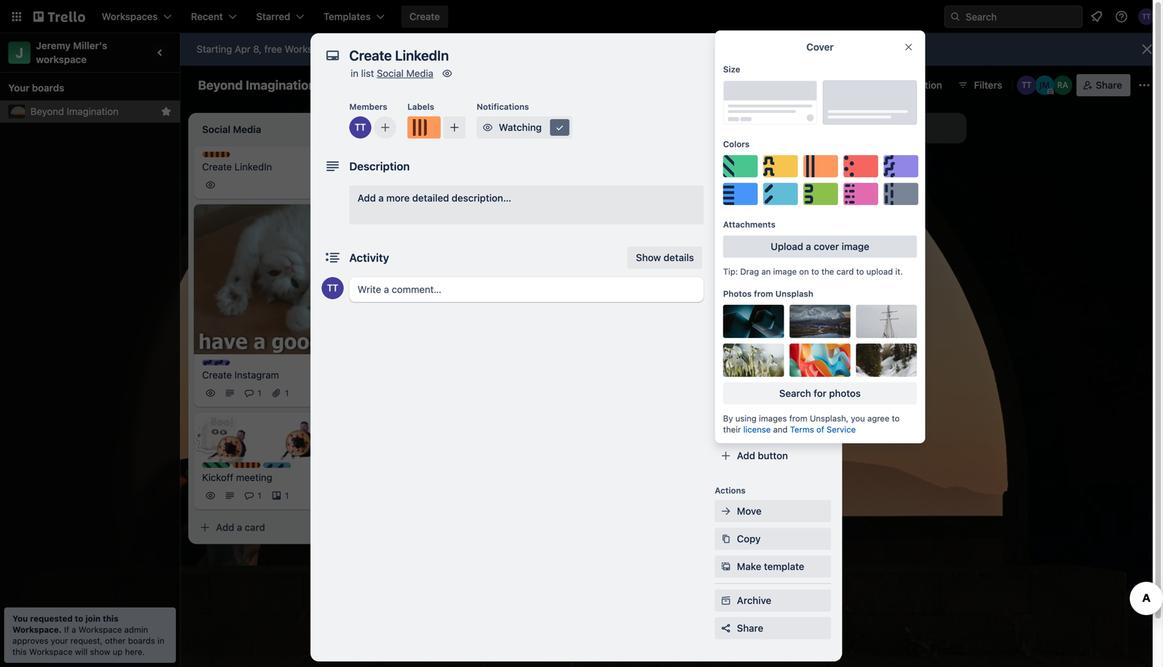 Task type: vqa. For each thing, say whether or not it's contained in the screenshot.
Activity
yes



Task type: describe. For each thing, give the bounding box(es) containing it.
social media button
[[715, 417, 832, 439]]

list inside 'button'
[[862, 122, 876, 134]]

will inside if a workspace admin approves your request, other boards in this workspace will show up here.
[[75, 647, 88, 657]]

to left 10
[[406, 43, 415, 55]]

it.
[[896, 267, 904, 276]]

ups inside add power-ups link
[[791, 365, 809, 377]]

linkedin
[[235, 161, 272, 173]]

a for cover
[[806, 241, 812, 252]]

0 horizontal spatial workspace
[[29, 647, 73, 657]]

chef
[[473, 269, 494, 281]]

2 vertical spatial color: orange, title: none image
[[233, 463, 260, 468]]

1 horizontal spatial share
[[1097, 79, 1123, 91]]

sm image for make template
[[719, 560, 733, 574]]

this inside you requested to join this workspace.
[[103, 614, 119, 624]]

filters button
[[954, 74, 1007, 96]]

10
[[417, 43, 428, 55]]

miller's
[[73, 40, 107, 51]]

jeremy miller (jeremymiller198) image
[[1036, 76, 1055, 95]]

create from template… image
[[748, 375, 759, 386]]

tip:
[[724, 267, 738, 276]]

cover link
[[715, 249, 832, 272]]

unsplash,
[[810, 414, 849, 423]]

add power-ups
[[737, 365, 809, 377]]

more
[[387, 192, 410, 204]]

your boards with 1 items element
[[8, 80, 165, 96]]

leftover pie
[[596, 275, 649, 287]]

search for photos
[[780, 388, 861, 399]]

2 horizontal spatial color: orange, title: none image
[[408, 116, 441, 139]]

pie
[[635, 275, 649, 287]]

compliment
[[399, 269, 453, 281]]

workspaces
[[285, 43, 340, 55]]

upload a cover image button
[[724, 236, 918, 258]]

other
[[105, 636, 126, 646]]

0 horizontal spatial the
[[456, 269, 470, 281]]

sm image for automation
[[871, 74, 890, 94]]

search
[[780, 388, 812, 399]]

be
[[359, 43, 371, 55]]

sm image for labels
[[719, 143, 733, 157]]

join
[[86, 614, 101, 624]]

1 horizontal spatial the
[[822, 267, 835, 276]]

sm image for move
[[719, 504, 733, 518]]

0 horizontal spatial social
[[377, 68, 404, 79]]

0 horizontal spatial imagination
[[67, 106, 119, 117]]

0 notifications image
[[1089, 8, 1106, 25]]

create linkedin
[[202, 161, 272, 173]]

add for add a card
[[216, 522, 234, 533]]

1 horizontal spatial in
[[351, 68, 359, 79]]

cover
[[814, 241, 840, 252]]

edit card image
[[353, 152, 364, 163]]

size
[[724, 64, 741, 74]]

unsplash
[[776, 289, 814, 299]]

1 down instagram
[[258, 388, 262, 398]]

color: purple, title: none image
[[202, 360, 230, 366]]

open information menu image
[[1115, 10, 1129, 24]]

free
[[264, 43, 282, 55]]

/
[[618, 294, 620, 304]]

jeremy miller's workspace
[[36, 40, 110, 65]]

social media link
[[377, 68, 434, 79]]

for
[[814, 388, 827, 399]]

0 horizontal spatial color: orange, title: none image
[[202, 152, 230, 157]]

approves
[[12, 636, 48, 646]]

license link
[[744, 425, 771, 434]]

show
[[636, 252, 662, 263]]

license and terms of service
[[744, 425, 856, 434]]

button
[[758, 450, 789, 461]]

show menu image
[[1138, 78, 1152, 92]]

31,
[[453, 289, 464, 298]]

jeremy
[[36, 40, 71, 51]]

add another list button
[[779, 113, 967, 143]]

make template
[[737, 561, 805, 572]]

1 horizontal spatial terry turtle (terryturtle) image
[[1139, 8, 1156, 25]]

search image
[[951, 11, 962, 22]]

description…
[[452, 192, 512, 204]]

1 horizontal spatial jeremy miller (jeremymiller198) image
[[527, 324, 543, 340]]

watching button
[[477, 116, 573, 139]]

Dec 31, 2023 checkbox
[[418, 285, 491, 302]]

images
[[759, 414, 787, 423]]

add button button
[[715, 445, 832, 467]]

0 vertical spatial list
[[361, 68, 374, 79]]

custom fields
[[737, 282, 803, 294]]

copy link
[[715, 528, 832, 550]]

members link
[[715, 111, 832, 133]]

details
[[664, 252, 695, 263]]

instagram
[[235, 369, 279, 381]]

1 down the meeting
[[258, 491, 262, 501]]

0 horizontal spatial terry turtle (terryturtle) image
[[507, 324, 524, 340]]

add for add another list
[[804, 122, 822, 134]]

checklist button
[[715, 166, 832, 188]]

show details
[[636, 252, 695, 263]]

workspace.
[[12, 625, 62, 635]]

your
[[8, 82, 29, 94]]

add a more detailed description… link
[[350, 186, 704, 224]]

sm image for watching
[[481, 121, 495, 134]]

show
[[90, 647, 110, 657]]

Board name text field
[[191, 74, 323, 96]]

0
[[612, 294, 618, 304]]

0 horizontal spatial beyond
[[30, 106, 64, 117]]

1 horizontal spatial workspace
[[79, 625, 122, 635]]

dates button
[[715, 194, 832, 216]]

attachment button
[[715, 222, 832, 244]]

beyond imagination link
[[30, 105, 155, 118]]

1 vertical spatial card
[[837, 267, 854, 276]]

0 vertical spatial media
[[407, 68, 434, 79]]

2023
[[467, 289, 487, 298]]

starred icon image
[[161, 106, 172, 117]]

add for add button
[[737, 450, 756, 461]]

a for workspace
[[72, 625, 76, 635]]

labels link
[[715, 139, 832, 161]]

compliment the chef
[[399, 269, 494, 281]]

1 horizontal spatial members
[[737, 116, 780, 127]]

leftover pie link
[[596, 274, 757, 288]]

tip: drag an image on to the card to upload it.
[[724, 267, 904, 276]]

automation button
[[871, 74, 951, 96]]

0 vertical spatial from
[[754, 289, 774, 299]]

add a card button
[[194, 517, 346, 539]]

0 horizontal spatial cover
[[737, 255, 764, 266]]

1 vertical spatial jeremy miller (jeremymiller198) image
[[349, 385, 366, 402]]

drag
[[741, 267, 760, 276]]

you
[[12, 614, 28, 624]]

upload
[[867, 267, 894, 276]]

kickoff meeting
[[202, 472, 272, 483]]

attachment
[[737, 227, 791, 238]]

dec
[[435, 289, 451, 298]]

collaborators.
[[430, 43, 492, 55]]

create linkedin link
[[202, 160, 363, 174]]

0 horizontal spatial members
[[350, 102, 388, 112]]

starting apr 8, free workspaces will be limited to 10 collaborators.
[[197, 43, 492, 55]]

using
[[736, 414, 757, 423]]

copy
[[737, 533, 761, 545]]



Task type: locate. For each thing, give the bounding box(es) containing it.
from inside by using images from unsplash, you agree to their
[[790, 414, 808, 423]]

beyond imagination
[[198, 78, 316, 92], [30, 106, 119, 117]]

1 vertical spatial ups
[[744, 318, 760, 328]]

dec 31, 2023
[[435, 289, 487, 298]]

create button
[[401, 6, 449, 28]]

here.
[[125, 647, 145, 657]]

1 vertical spatial social
[[737, 422, 765, 434]]

terms
[[791, 425, 815, 434]]

0 horizontal spatial this
[[12, 647, 27, 657]]

sm image inside cover link
[[719, 254, 733, 267]]

color: orange, title: none image up create linkedin
[[202, 152, 230, 157]]

card
[[744, 96, 763, 106], [837, 267, 854, 276], [245, 522, 265, 533]]

1 vertical spatial power-ups
[[715, 318, 760, 328]]

ups
[[842, 79, 860, 91], [744, 318, 760, 328], [791, 365, 809, 377]]

2 vertical spatial workspace
[[29, 647, 73, 657]]

1 horizontal spatial card
[[744, 96, 763, 106]]

color: orange, title: none image right add members to card icon
[[408, 116, 441, 139]]

share down archive
[[737, 622, 764, 634]]

Search field
[[945, 6, 1084, 28]]

sm image inside copy "link"
[[719, 532, 733, 546]]

0 vertical spatial color: orange, title: none image
[[408, 116, 441, 139]]

1 horizontal spatial social
[[737, 422, 765, 434]]

0 vertical spatial share
[[1097, 79, 1123, 91]]

media
[[407, 68, 434, 79], [768, 422, 795, 434]]

sm image left archive
[[719, 594, 733, 608]]

1 vertical spatial share
[[737, 622, 764, 634]]

1 horizontal spatial will
[[342, 43, 357, 55]]

notifications
[[477, 102, 529, 112]]

create
[[410, 11, 440, 22], [202, 161, 232, 173], [202, 369, 232, 381]]

0 horizontal spatial ups
[[744, 318, 760, 328]]

1 down create instagram link
[[285, 388, 289, 398]]

power- inside button
[[809, 79, 842, 91]]

checklist
[[737, 171, 780, 183]]

to right agree
[[892, 414, 900, 423]]

0 horizontal spatial card
[[245, 522, 265, 533]]

color: orange, title: none image
[[408, 116, 441, 139], [202, 152, 230, 157], [233, 463, 260, 468]]

add down 'kickoff'
[[216, 522, 234, 533]]

beyond down your boards
[[30, 106, 64, 117]]

automation up the 'add another list' 'button'
[[890, 79, 943, 91]]

0 horizontal spatial list
[[361, 68, 374, 79]]

0 horizontal spatial in
[[158, 636, 164, 646]]

0 vertical spatial boards
[[32, 82, 64, 94]]

from up 'license and terms of service'
[[790, 414, 808, 423]]

from down an in the right of the page
[[754, 289, 774, 299]]

add a more detailed description…
[[358, 192, 512, 204]]

kickoff
[[202, 472, 234, 483]]

kickoff meeting link
[[202, 471, 363, 485]]

request,
[[70, 636, 103, 646]]

beyond
[[198, 78, 243, 92], [30, 106, 64, 117]]

sm image for archive
[[719, 594, 733, 608]]

members
[[350, 102, 388, 112], [737, 116, 780, 127]]

license
[[744, 425, 771, 434]]

boards down admin at left bottom
[[128, 636, 155, 646]]

1 horizontal spatial beyond imagination
[[198, 78, 316, 92]]

to inside you requested to join this workspace.
[[75, 614, 83, 624]]

leftover
[[596, 275, 633, 287]]

0 vertical spatial jeremy miller (jeremymiller198) image
[[527, 324, 543, 340]]

labels
[[408, 102, 435, 112], [737, 144, 767, 155]]

0 horizontal spatial from
[[754, 289, 774, 299]]

1 horizontal spatial beyond
[[198, 78, 243, 92]]

to down size
[[734, 96, 742, 106]]

0 vertical spatial ruby anderson (rubyanderson7) image
[[1054, 76, 1073, 95]]

power- up search
[[758, 365, 791, 377]]

1 vertical spatial cover
[[737, 255, 764, 266]]

a for more
[[379, 192, 384, 204]]

color: orange, title: none image up the meeting
[[233, 463, 260, 468]]

add left another
[[804, 122, 822, 134]]

2 horizontal spatial ups
[[842, 79, 860, 91]]

create instagram
[[202, 369, 279, 381]]

sm image inside members link
[[719, 115, 733, 129]]

jeremy miller (jeremymiller198) image
[[527, 324, 543, 340], [349, 385, 366, 402]]

0 horizontal spatial boards
[[32, 82, 64, 94]]

add for add a more detailed description…
[[358, 192, 376, 204]]

a right if
[[72, 625, 76, 635]]

activity
[[350, 251, 389, 264]]

sm image inside the automation button
[[871, 74, 890, 94]]

beyond imagination down 8,
[[198, 78, 316, 92]]

sm image inside the archive link
[[719, 594, 733, 608]]

sm image
[[441, 67, 455, 80], [871, 74, 890, 94], [719, 532, 733, 546], [719, 560, 733, 574], [719, 594, 733, 608]]

0 vertical spatial cover
[[807, 41, 834, 53]]

1 vertical spatial create
[[202, 161, 232, 173]]

in inside if a workspace admin approves your request, other boards in this workspace will show up here.
[[158, 636, 164, 646]]

boards right your
[[32, 82, 64, 94]]

1 horizontal spatial power-
[[758, 365, 791, 377]]

card down the meeting
[[245, 522, 265, 533]]

sm image for members
[[719, 115, 733, 129]]

1 vertical spatial beyond
[[30, 106, 64, 117]]

list down be
[[361, 68, 374, 79]]

0 vertical spatial terry turtle (terryturtle) image
[[1139, 8, 1156, 25]]

0 horizontal spatial jeremy miller (jeremymiller198) image
[[349, 385, 366, 402]]

1 horizontal spatial image
[[842, 241, 870, 252]]

cover up power-ups button
[[807, 41, 834, 53]]

sm image
[[719, 115, 733, 129], [481, 121, 495, 134], [553, 121, 567, 134], [719, 143, 733, 157], [719, 254, 733, 267], [719, 504, 733, 518]]

to left join
[[75, 614, 83, 624]]

sm image down collaborators.
[[441, 67, 455, 80]]

search for photos button
[[724, 382, 918, 405]]

by using images from unsplash, you agree to their
[[724, 414, 900, 434]]

a for card
[[237, 522, 242, 533]]

0 horizontal spatial labels
[[408, 102, 435, 112]]

this right join
[[103, 614, 119, 624]]

to right on
[[812, 267, 820, 276]]

0 vertical spatial power-ups
[[809, 79, 860, 91]]

share
[[1097, 79, 1123, 91], [737, 622, 764, 634]]

media inside button
[[768, 422, 795, 434]]

0 vertical spatial members
[[350, 102, 388, 112]]

Write a comment text field
[[350, 277, 704, 302]]

by
[[724, 414, 734, 423]]

sm image up the 'add another list' 'button'
[[871, 74, 890, 94]]

in right the other
[[158, 636, 164, 646]]

terry turtle (terryturtle) image down write a comment text box
[[507, 324, 524, 340]]

add to card
[[715, 96, 763, 106]]

this inside if a workspace admin approves your request, other boards in this workspace will show up here.
[[12, 647, 27, 657]]

this down the approves
[[12, 647, 27, 657]]

sm image left the make
[[719, 560, 733, 574]]

add a card
[[216, 522, 265, 533]]

workspace down join
[[79, 625, 122, 635]]

0 / 3
[[612, 294, 625, 304]]

1 vertical spatial boards
[[128, 636, 155, 646]]

photos from unsplash
[[724, 289, 814, 299]]

admin
[[124, 625, 148, 635]]

requested
[[30, 614, 73, 624]]

a down kickoff meeting on the bottom
[[237, 522, 242, 533]]

2 horizontal spatial card
[[837, 267, 854, 276]]

beyond imagination inside board name text box
[[198, 78, 316, 92]]

add inside 'link'
[[358, 192, 376, 204]]

boards
[[32, 82, 64, 94], [128, 636, 155, 646]]

terry turtle (terryturtle) image right open information menu image
[[1139, 8, 1156, 25]]

2 vertical spatial power-
[[758, 365, 791, 377]]

attachments
[[724, 220, 776, 229]]

beyond down starting
[[198, 78, 243, 92]]

sm image for cover
[[719, 254, 733, 267]]

power-ups up add another list
[[809, 79, 860, 91]]

1 horizontal spatial share button
[[1077, 74, 1131, 96]]

sm image inside move link
[[719, 504, 733, 518]]

0 horizontal spatial share
[[737, 622, 764, 634]]

you
[[852, 414, 866, 423]]

watching
[[499, 122, 542, 133]]

1 horizontal spatial labels
[[737, 144, 767, 155]]

cover up drag
[[737, 255, 764, 266]]

image for cover
[[842, 241, 870, 252]]

None text field
[[343, 43, 800, 68]]

color: green, title: none image
[[202, 463, 230, 468]]

0 vertical spatial create
[[410, 11, 440, 22]]

2 vertical spatial create
[[202, 369, 232, 381]]

create left linkedin
[[202, 161, 232, 173]]

the up dec 31, 2023
[[456, 269, 470, 281]]

add power-ups link
[[715, 360, 832, 382]]

archive
[[737, 595, 772, 606]]

labels down workspace visible
[[408, 102, 435, 112]]

beyond imagination down your boards with 1 items element
[[30, 106, 119, 117]]

1 horizontal spatial cover
[[807, 41, 834, 53]]

create up 10
[[410, 11, 440, 22]]

ups inside power-ups button
[[842, 79, 860, 91]]

0 vertical spatial ups
[[842, 79, 860, 91]]

1 vertical spatial ruby anderson (rubyanderson7) image
[[546, 324, 563, 340]]

back to home image
[[33, 6, 85, 28]]

1 vertical spatial share button
[[715, 617, 832, 639]]

card down cover
[[837, 267, 854, 276]]

1 vertical spatial from
[[790, 414, 808, 423]]

terry turtle (terryturtle) image
[[1018, 76, 1037, 95], [350, 116, 372, 139], [349, 177, 366, 193], [322, 277, 344, 299], [330, 385, 346, 402], [349, 488, 366, 504]]

create for create
[[410, 11, 440, 22]]

0 vertical spatial this
[[103, 614, 119, 624]]

will down request,
[[75, 647, 88, 657]]

boards inside if a workspace admin approves your request, other boards in this workspace will show up here.
[[128, 636, 155, 646]]

workspace down your
[[29, 647, 73, 657]]

1 horizontal spatial from
[[790, 414, 808, 423]]

image inside button
[[842, 241, 870, 252]]

workspace down 'social media' 'link' on the top left
[[376, 79, 427, 91]]

add members to card image
[[380, 121, 391, 134]]

1 vertical spatial color: orange, title: none image
[[202, 152, 230, 157]]

will left be
[[342, 43, 357, 55]]

agree
[[868, 414, 890, 423]]

from
[[754, 289, 774, 299], [790, 414, 808, 423]]

automation up using
[[715, 401, 763, 411]]

image right cover
[[842, 241, 870, 252]]

sm image left copy
[[719, 532, 733, 546]]

1 vertical spatial terry turtle (terryturtle) image
[[507, 324, 524, 340]]

compliment the chef link
[[399, 268, 560, 282]]

1
[[258, 388, 262, 398], [285, 388, 289, 398], [258, 491, 262, 501], [285, 491, 289, 501]]

members down add to card in the top of the page
[[737, 116, 780, 127]]

imagination down free at top
[[246, 78, 316, 92]]

fields
[[775, 282, 803, 294]]

terry turtle (terryturtle) image
[[1139, 8, 1156, 25], [507, 324, 524, 340]]

primary element
[[0, 0, 1164, 33]]

share button left show menu icon
[[1077, 74, 1131, 96]]

1 vertical spatial in
[[158, 636, 164, 646]]

card inside add a card button
[[245, 522, 265, 533]]

list right another
[[862, 122, 876, 134]]

create inside button
[[410, 11, 440, 22]]

1 horizontal spatial power-ups
[[809, 79, 860, 91]]

custom fields button
[[715, 281, 832, 295]]

to left upload
[[857, 267, 865, 276]]

meeting
[[236, 472, 272, 483]]

add left 'button'
[[737, 450, 756, 461]]

1 vertical spatial will
[[75, 647, 88, 657]]

create for create instagram
[[202, 369, 232, 381]]

automation inside button
[[890, 79, 943, 91]]

0 horizontal spatial power-
[[715, 318, 744, 328]]

in down starting apr 8, free workspaces will be limited to 10 collaborators.
[[351, 68, 359, 79]]

your
[[51, 636, 68, 646]]

service
[[827, 425, 856, 434]]

sm image for copy
[[719, 532, 733, 546]]

1 horizontal spatial automation
[[890, 79, 943, 91]]

make template link
[[715, 556, 832, 578]]

if
[[64, 625, 69, 635]]

2 vertical spatial card
[[245, 522, 265, 533]]

and
[[774, 425, 788, 434]]

power- up add another list
[[809, 79, 842, 91]]

filters
[[975, 79, 1003, 91]]

0 horizontal spatial will
[[75, 647, 88, 657]]

cover
[[807, 41, 834, 53], [737, 255, 764, 266]]

upload
[[771, 241, 804, 252]]

0 vertical spatial in
[[351, 68, 359, 79]]

1 vertical spatial beyond imagination
[[30, 106, 119, 117]]

1 horizontal spatial imagination
[[246, 78, 316, 92]]

add for add power-ups
[[737, 365, 756, 377]]

add down size
[[715, 96, 732, 106]]

apr
[[235, 43, 251, 55]]

ups up jotform
[[744, 318, 760, 328]]

automation
[[890, 79, 943, 91], [715, 401, 763, 411]]

ruby anderson (rubyanderson7) image
[[1054, 76, 1073, 95], [546, 324, 563, 340]]

imagination inside board name text box
[[246, 78, 316, 92]]

workspace visible button
[[351, 74, 467, 96]]

a inside 'link'
[[379, 192, 384, 204]]

card for add a card
[[245, 522, 265, 533]]

beyond inside board name text box
[[198, 78, 243, 92]]

1 vertical spatial this
[[12, 647, 27, 657]]

add for add to card
[[715, 96, 732, 106]]

a inside if a workspace admin approves your request, other boards in this workspace will show up here.
[[72, 625, 76, 635]]

1 horizontal spatial ups
[[791, 365, 809, 377]]

0 vertical spatial social
[[377, 68, 404, 79]]

1 horizontal spatial boards
[[128, 636, 155, 646]]

your boards
[[8, 82, 64, 94]]

add down jotform
[[737, 365, 756, 377]]

image for an
[[774, 267, 797, 276]]

2 vertical spatial ups
[[791, 365, 809, 377]]

in
[[351, 68, 359, 79], [158, 636, 164, 646]]

labels up the 'checklist'
[[737, 144, 767, 155]]

ups up search
[[791, 365, 809, 377]]

1 down kickoff meeting link
[[285, 491, 289, 501]]

1 vertical spatial labels
[[737, 144, 767, 155]]

members up add members to card icon
[[350, 102, 388, 112]]

share button down the archive link
[[715, 617, 832, 639]]

sparkling
[[277, 463, 315, 473]]

sm image inside make template link
[[719, 560, 733, 574]]

0 horizontal spatial share button
[[715, 617, 832, 639]]

0 vertical spatial share button
[[1077, 74, 1131, 96]]

0 vertical spatial beyond imagination
[[198, 78, 316, 92]]

social inside button
[[737, 422, 765, 434]]

if a workspace admin approves your request, other boards in this workspace will show up here.
[[12, 625, 164, 657]]

1 horizontal spatial color: orange, title: none image
[[233, 463, 260, 468]]

create for create linkedin
[[202, 161, 232, 173]]

workspace inside 'button'
[[376, 79, 427, 91]]

0 horizontal spatial automation
[[715, 401, 763, 411]]

power-ups button
[[781, 74, 868, 96]]

1 vertical spatial image
[[774, 267, 797, 276]]

power-ups
[[809, 79, 860, 91], [715, 318, 760, 328]]

add inside 'button'
[[804, 122, 822, 134]]

move link
[[715, 500, 832, 522]]

card for add to card
[[744, 96, 763, 106]]

1 vertical spatial automation
[[715, 401, 763, 411]]

a left more
[[379, 192, 384, 204]]

color: sky, title: "sparkling" element
[[263, 463, 315, 473]]

image up "fields"
[[774, 267, 797, 276]]

1 vertical spatial members
[[737, 116, 780, 127]]

share left show menu icon
[[1097, 79, 1123, 91]]

imagination down your boards with 1 items element
[[67, 106, 119, 117]]

power- down photos
[[715, 318, 744, 328]]

workspace
[[36, 54, 87, 65]]

an
[[762, 267, 771, 276]]

to inside by using images from unsplash, you agree to their
[[892, 414, 900, 423]]

create instagram link
[[202, 368, 363, 382]]

their
[[724, 425, 742, 434]]

1 horizontal spatial media
[[768, 422, 795, 434]]

the
[[822, 267, 835, 276], [456, 269, 470, 281]]

1 vertical spatial media
[[768, 422, 795, 434]]

0 vertical spatial beyond
[[198, 78, 243, 92]]

create down color: purple, title: none "image"
[[202, 369, 232, 381]]

1 vertical spatial list
[[862, 122, 876, 134]]

another
[[824, 122, 860, 134]]

the right on
[[822, 267, 835, 276]]

card up members link
[[744, 96, 763, 106]]

0 horizontal spatial ruby anderson (rubyanderson7) image
[[546, 324, 563, 340]]

ups up another
[[842, 79, 860, 91]]

sm image inside labels link
[[719, 143, 733, 157]]

description
[[350, 160, 410, 173]]

add left more
[[358, 192, 376, 204]]

power-ups up jotform
[[715, 318, 760, 328]]

0 vertical spatial image
[[842, 241, 870, 252]]

1 vertical spatial workspace
[[79, 625, 122, 635]]

a left cover
[[806, 241, 812, 252]]

0 vertical spatial power-
[[809, 79, 842, 91]]

power-ups inside button
[[809, 79, 860, 91]]

0 horizontal spatial power-ups
[[715, 318, 760, 328]]

make
[[737, 561, 762, 572]]



